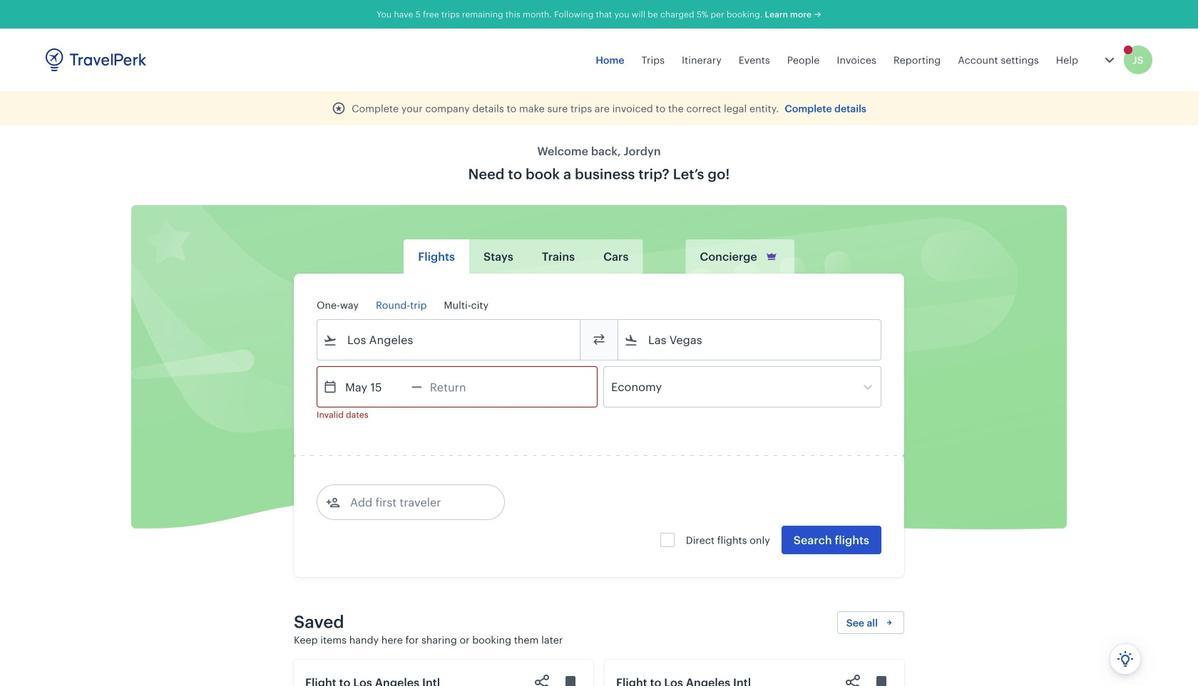 Task type: describe. For each thing, give the bounding box(es) containing it.
From search field
[[337, 329, 561, 352]]

Depart text field
[[337, 367, 411, 407]]

Return text field
[[422, 367, 496, 407]]

Add first traveler search field
[[340, 491, 488, 514]]



Task type: locate. For each thing, give the bounding box(es) containing it.
To search field
[[638, 329, 862, 352]]



Task type: vqa. For each thing, say whether or not it's contained in the screenshot.
Add first traveler SEARCH BOX
yes



